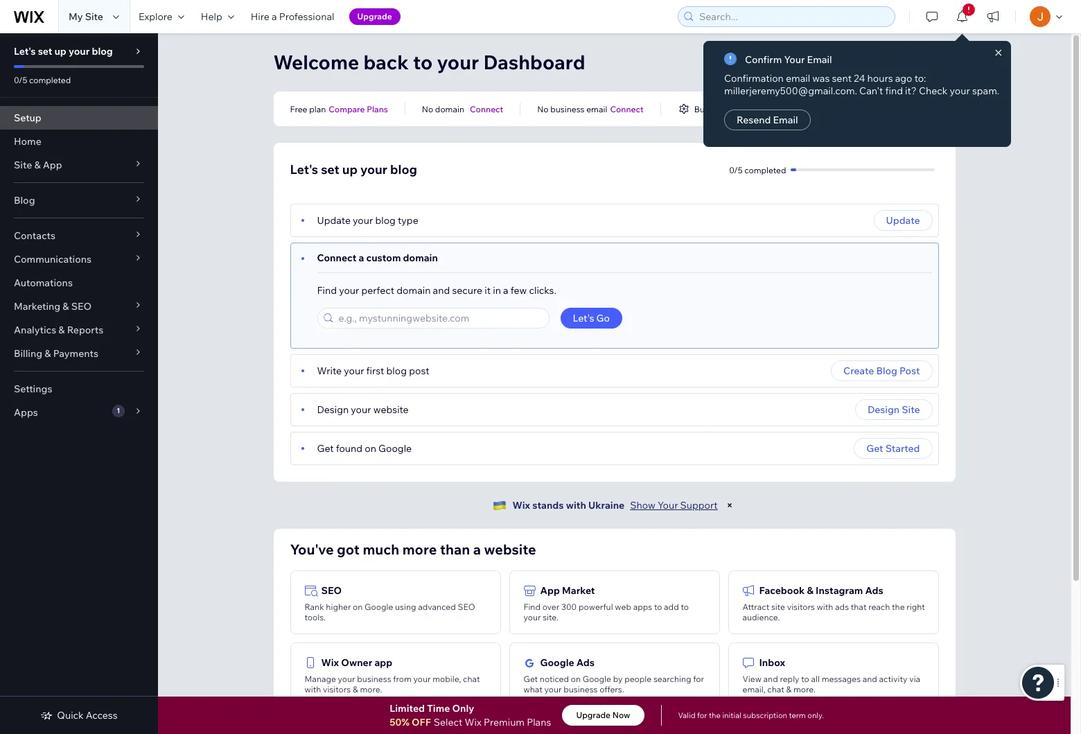 Task type: locate. For each thing, give the bounding box(es) containing it.
1 vertical spatial upgrade
[[576, 710, 611, 720]]

0 vertical spatial seo
[[71, 300, 92, 313]]

1 horizontal spatial more.
[[794, 684, 816, 695]]

set down free plan compare plans
[[321, 162, 340, 178]]

site inside "link"
[[925, 54, 943, 67]]

0 horizontal spatial 0/5 completed
[[14, 75, 71, 85]]

completed down resend email
[[745, 165, 787, 175]]

design site up get started button
[[868, 404, 920, 416]]

0 horizontal spatial seo
[[71, 300, 92, 313]]

1 vertical spatial on
[[353, 602, 363, 612]]

seo down automations link at the top
[[71, 300, 92, 313]]

ads up "get noticed on google by people searching for what your business offers."
[[577, 657, 595, 669]]

0 vertical spatial find
[[317, 284, 337, 297]]

0/5 completed
[[14, 75, 71, 85], [730, 165, 787, 175]]

for inside "get noticed on google by people searching for what your business offers."
[[694, 674, 704, 684]]

2 more. from the left
[[794, 684, 816, 695]]

let's left go
[[573, 312, 595, 325]]

ads up reach
[[866, 585, 884, 597]]

a right in
[[503, 284, 509, 297]]

0 horizontal spatial app
[[43, 159, 62, 171]]

on for noticed
[[571, 674, 581, 684]]

1 horizontal spatial set
[[321, 162, 340, 178]]

payments
[[53, 347, 98, 360]]

1 vertical spatial visitors
[[323, 684, 351, 695]]

wix stands with ukraine show your support
[[513, 499, 718, 512]]

web
[[615, 602, 632, 612]]

1 vertical spatial email
[[587, 104, 608, 114]]

the left initial
[[709, 711, 721, 720]]

blog up contacts
[[14, 194, 35, 207]]

& down the owner
[[353, 684, 358, 695]]

1 vertical spatial the
[[709, 711, 721, 720]]

0 horizontal spatial chat
[[463, 674, 480, 684]]

seo up higher
[[321, 585, 342, 597]]

your down the owner
[[338, 674, 355, 684]]

help button
[[193, 0, 242, 33]]

1 horizontal spatial update
[[887, 214, 920, 227]]

1 vertical spatial design site
[[868, 404, 920, 416]]

wix left stands
[[513, 499, 530, 512]]

powerful
[[579, 602, 613, 612]]

create blog post button
[[831, 361, 933, 381]]

up up setup link
[[54, 45, 66, 58]]

1 horizontal spatial email
[[786, 72, 811, 85]]

0 horizontal spatial plans
[[367, 104, 388, 114]]

no down welcome back to your dashboard
[[422, 104, 433, 114]]

more. down app
[[360, 684, 382, 695]]

site inside button
[[902, 404, 920, 416]]

find left perfect
[[317, 284, 337, 297]]

higher
[[326, 602, 351, 612]]

upgrade inside button
[[576, 710, 611, 720]]

& for facebook
[[807, 585, 814, 597]]

visitors inside "manage your business from your mobile, chat with visitors & more."
[[323, 684, 351, 695]]

1 update from the left
[[317, 214, 351, 227]]

0 horizontal spatial set
[[38, 45, 52, 58]]

upgrade up back
[[357, 11, 392, 21]]

and left secure
[[433, 284, 450, 297]]

google
[[379, 442, 412, 455], [365, 602, 393, 612], [540, 657, 575, 669], [583, 674, 612, 684]]

0 horizontal spatial find
[[317, 284, 337, 297]]

your right what
[[545, 684, 562, 695]]

website right than
[[484, 541, 536, 558]]

get left noticed
[[524, 674, 538, 684]]

update
[[317, 214, 351, 227], [887, 214, 920, 227]]

1 connect link from the left
[[470, 103, 504, 115]]

& right billing
[[45, 347, 51, 360]]

1 more. from the left
[[360, 684, 382, 695]]

2 horizontal spatial wix
[[513, 499, 530, 512]]

1 vertical spatial wix
[[321, 657, 339, 669]]

design inside "link"
[[891, 54, 923, 67]]

sent
[[832, 72, 852, 85]]

business down google ads
[[564, 684, 598, 695]]

2 horizontal spatial let's
[[573, 312, 595, 325]]

right
[[907, 602, 926, 612]]

0/5 completed up setup
[[14, 75, 71, 85]]

0 vertical spatial wix
[[513, 499, 530, 512]]

1 horizontal spatial chat
[[768, 684, 785, 695]]

get left found on the bottom of page
[[317, 442, 334, 455]]

free
[[290, 104, 308, 114]]

secure
[[452, 284, 483, 297]]

business
[[695, 104, 729, 114]]

confirm your email
[[745, 53, 833, 66]]

only.
[[808, 711, 824, 720]]

0 horizontal spatial more.
[[360, 684, 382, 695]]

stands
[[533, 499, 564, 512]]

term
[[789, 711, 806, 720]]

blog button
[[0, 189, 158, 212]]

your up update your blog type
[[361, 162, 388, 178]]

upgrade now button
[[563, 705, 645, 726]]

& inside view and reply to all messages and activity via email, chat & more.
[[787, 684, 792, 695]]

my
[[69, 10, 83, 23]]

no
[[422, 104, 433, 114], [538, 104, 549, 114]]

can't
[[860, 85, 884, 97]]

info
[[731, 104, 746, 114]]

0 horizontal spatial completed
[[29, 75, 71, 85]]

update button
[[874, 210, 933, 231]]

chat inside "manage your business from your mobile, chat with visitors & more."
[[463, 674, 480, 684]]

rank
[[305, 602, 324, 612]]

ads
[[836, 602, 849, 612]]

0/5 down resend
[[730, 165, 743, 175]]

0/5 inside sidebar element
[[14, 75, 27, 85]]

get for get noticed on google by people searching for what your business offers.
[[524, 674, 538, 684]]

app up over
[[540, 585, 560, 597]]

1 vertical spatial let's
[[290, 162, 318, 178]]

no down dashboard
[[538, 104, 549, 114]]

compare
[[329, 104, 365, 114]]

0 horizontal spatial wix
[[321, 657, 339, 669]]

0 vertical spatial email
[[786, 72, 811, 85]]

1 vertical spatial set
[[321, 162, 340, 178]]

premium
[[484, 716, 525, 729]]

find inside find over 300 powerful web apps to add to your site.
[[524, 602, 541, 612]]

0 horizontal spatial 0/5
[[14, 75, 27, 85]]

get inside "get noticed on google by people searching for what your business offers."
[[524, 674, 538, 684]]

0 horizontal spatial up
[[54, 45, 66, 58]]

your inside sidebar element
[[69, 45, 90, 58]]

& for analytics
[[58, 324, 65, 336]]

on down google ads
[[571, 674, 581, 684]]

1 no from the left
[[422, 104, 433, 114]]

design your website
[[317, 404, 409, 416]]

and left activity
[[863, 674, 878, 684]]

what
[[524, 684, 543, 695]]

1 vertical spatial your
[[658, 499, 678, 512]]

on right found on the bottom of page
[[365, 442, 376, 455]]

google ads
[[540, 657, 595, 669]]

write your first blog post
[[317, 365, 430, 377]]

connect link
[[470, 103, 504, 115], [610, 103, 644, 115]]

2 horizontal spatial and
[[863, 674, 878, 684]]

to left all
[[802, 674, 810, 684]]

app inside dropdown button
[[43, 159, 62, 171]]

a left custom
[[359, 252, 364, 264]]

to right add
[[681, 602, 689, 612]]

1 vertical spatial domain
[[403, 252, 438, 264]]

0 vertical spatial for
[[694, 674, 704, 684]]

visitors down the owner
[[323, 684, 351, 695]]

find for find your perfect domain and secure it in a few clicks.
[[317, 284, 337, 297]]

analytics & reports button
[[0, 318, 158, 342]]

no business email connect
[[538, 104, 644, 114]]

plans down what
[[527, 716, 551, 729]]

wix for wix stands with ukraine show your support
[[513, 499, 530, 512]]

2 no from the left
[[538, 104, 549, 114]]

0/5 completed inside sidebar element
[[14, 75, 71, 85]]

ago
[[896, 72, 913, 85]]

let's
[[14, 45, 36, 58], [290, 162, 318, 178], [573, 312, 595, 325]]

you've got much more than a website
[[290, 541, 536, 558]]

& up the term
[[787, 684, 792, 695]]

domain
[[435, 104, 465, 114], [403, 252, 438, 264], [397, 284, 431, 297]]

blog inside popup button
[[14, 194, 35, 207]]

valid
[[678, 711, 696, 720]]

0 vertical spatial up
[[54, 45, 66, 58]]

& up 'analytics & reports'
[[63, 300, 69, 313]]

billing & payments
[[14, 347, 98, 360]]

find your perfect domain and secure it in a few clicks.
[[317, 284, 557, 297]]

2 horizontal spatial seo
[[458, 602, 475, 612]]

site up to:
[[925, 54, 943, 67]]

your left spam.
[[950, 85, 971, 97]]

0 vertical spatial email
[[808, 53, 833, 66]]

write
[[317, 365, 342, 377]]

1 vertical spatial plans
[[527, 716, 551, 729]]

select
[[434, 716, 463, 729]]

quick
[[57, 709, 84, 722]]

0/5 up setup
[[14, 75, 27, 85]]

get for get started
[[867, 442, 884, 455]]

up inside sidebar element
[[54, 45, 66, 58]]

domain up find your perfect domain and secure it in a few clicks.
[[403, 252, 438, 264]]

few
[[511, 284, 527, 297]]

the left right
[[892, 602, 905, 612]]

2 connect link from the left
[[610, 103, 644, 115]]

1 vertical spatial 0/5
[[730, 165, 743, 175]]

2 horizontal spatial with
[[817, 602, 834, 612]]

google inside "get noticed on google by people searching for what your business offers."
[[583, 674, 612, 684]]

more
[[403, 541, 437, 558]]

google left using
[[365, 602, 393, 612]]

1 horizontal spatial wix
[[465, 716, 482, 729]]

email down "millerjeremy500@gmail.com." on the top
[[774, 114, 799, 126]]

blog right the first
[[387, 365, 407, 377]]

compare plans link
[[329, 103, 388, 115]]

inbox
[[760, 657, 786, 669]]

1 horizontal spatial on
[[365, 442, 376, 455]]

app down home 'link'
[[43, 159, 62, 171]]

your left site.
[[524, 612, 541, 623]]

upgrade inside button
[[357, 11, 392, 21]]

mobile,
[[433, 674, 461, 684]]

connect link for no domain connect
[[470, 103, 504, 115]]

let's down free
[[290, 162, 318, 178]]

visitors inside "attract site visitors with ads that reach the right audience."
[[787, 602, 815, 612]]

app market
[[540, 585, 595, 597]]

let's go
[[573, 312, 610, 325]]

via
[[910, 674, 921, 684]]

for right searching
[[694, 674, 704, 684]]

1 horizontal spatial 0/5
[[730, 165, 743, 175]]

1 vertical spatial with
[[817, 602, 834, 612]]

1 vertical spatial app
[[540, 585, 560, 597]]

0 vertical spatial 0/5 completed
[[14, 75, 71, 85]]

0 vertical spatial let's set up your blog
[[14, 45, 113, 58]]

more.
[[360, 684, 382, 695], [794, 684, 816, 695]]

support
[[681, 499, 718, 512]]

seo right advanced
[[458, 602, 475, 612]]

wix down the only
[[465, 716, 482, 729]]

plans right compare
[[367, 104, 388, 114]]

0 horizontal spatial no
[[422, 104, 433, 114]]

0 vertical spatial blog
[[14, 194, 35, 207]]

e.g., mystunningwebsite.com field
[[335, 309, 545, 328]]

connect link for no business email connect
[[610, 103, 644, 115]]

quick access
[[57, 709, 118, 722]]

update inside button
[[887, 214, 920, 227]]

2 vertical spatial domain
[[397, 284, 431, 297]]

0 horizontal spatial the
[[709, 711, 721, 720]]

1 vertical spatial let's set up your blog
[[290, 162, 417, 178]]

let's set up your blog down my at the top of page
[[14, 45, 113, 58]]

1 vertical spatial find
[[524, 602, 541, 612]]

upgrade for upgrade now
[[576, 710, 611, 720]]

2 horizontal spatial on
[[571, 674, 581, 684]]

your right show
[[658, 499, 678, 512]]

blog left type
[[375, 214, 396, 227]]

& right facebook
[[807, 585, 814, 597]]

help
[[201, 10, 222, 23]]

the inside "attract site visitors with ads that reach the right audience."
[[892, 602, 905, 612]]

on inside rank higher on google using advanced seo tools.
[[353, 602, 363, 612]]

your inside find over 300 powerful web apps to add to your site.
[[524, 612, 541, 623]]

1 horizontal spatial let's set up your blog
[[290, 162, 417, 178]]

with inside "attract site visitors with ads that reach the right audience."
[[817, 602, 834, 612]]

email
[[808, 53, 833, 66], [774, 114, 799, 126]]

dashboard
[[484, 50, 586, 74]]

to right back
[[413, 50, 433, 74]]

design site
[[891, 54, 943, 67], [868, 404, 920, 416]]

chat right mobile, at the bottom
[[463, 674, 480, 684]]

1 horizontal spatial get
[[524, 674, 538, 684]]

on inside "get noticed on google by people searching for what your business offers."
[[571, 674, 581, 684]]

with inside "manage your business from your mobile, chat with visitors & more."
[[305, 684, 321, 695]]

domain for custom
[[403, 252, 438, 264]]

0 vertical spatial plans
[[367, 104, 388, 114]]

domain right perfect
[[397, 284, 431, 297]]

to
[[413, 50, 433, 74], [654, 602, 662, 612], [681, 602, 689, 612], [802, 674, 810, 684]]

from
[[393, 674, 412, 684]]

0 vertical spatial completed
[[29, 75, 71, 85]]

people
[[625, 674, 652, 684]]

a right than
[[473, 541, 481, 558]]

domain for perfect
[[397, 284, 431, 297]]

1 horizontal spatial upgrade
[[576, 710, 611, 720]]

site down post
[[902, 404, 920, 416]]

subscription
[[744, 711, 788, 720]]

chat right email,
[[768, 684, 785, 695]]

1 horizontal spatial connect link
[[610, 103, 644, 115]]

your left the first
[[344, 365, 364, 377]]

analytics & reports
[[14, 324, 103, 336]]

up
[[54, 45, 66, 58], [342, 162, 358, 178]]

1 horizontal spatial find
[[524, 602, 541, 612]]

email up was
[[808, 53, 833, 66]]

1 horizontal spatial completed
[[745, 165, 787, 175]]

more. up the term
[[794, 684, 816, 695]]

clicks.
[[529, 284, 557, 297]]

to:
[[915, 72, 927, 85]]

completed up setup
[[29, 75, 71, 85]]

0 horizontal spatial upgrade
[[357, 11, 392, 21]]

0 vertical spatial design site
[[891, 54, 943, 67]]

set up setup
[[38, 45, 52, 58]]

and down inbox
[[764, 674, 778, 684]]

2 vertical spatial let's
[[573, 312, 595, 325]]

1 vertical spatial blog
[[877, 365, 898, 377]]

the
[[892, 602, 905, 612], [709, 711, 721, 720]]

1 horizontal spatial the
[[892, 602, 905, 612]]

website down the first
[[373, 404, 409, 416]]

0 vertical spatial the
[[892, 602, 905, 612]]

find left over
[[524, 602, 541, 612]]

1 vertical spatial for
[[698, 711, 708, 720]]

0 vertical spatial ads
[[866, 585, 884, 597]]

go
[[597, 312, 610, 325]]

0 vertical spatial website
[[373, 404, 409, 416]]

1 horizontal spatial seo
[[321, 585, 342, 597]]

sidebar element
[[0, 33, 158, 734]]

1 horizontal spatial up
[[342, 162, 358, 178]]

0 horizontal spatial email
[[774, 114, 799, 126]]

email,
[[743, 684, 766, 695]]

find for find over 300 powerful web apps to add to your site.
[[524, 602, 541, 612]]

visitors right site
[[787, 602, 815, 612]]

your down my at the top of page
[[69, 45, 90, 58]]

0 vertical spatial visitors
[[787, 602, 815, 612]]

no for no domain connect
[[422, 104, 433, 114]]

on right higher
[[353, 602, 363, 612]]

your left perfect
[[339, 284, 359, 297]]

0 horizontal spatial update
[[317, 214, 351, 227]]

2 vertical spatial wix
[[465, 716, 482, 729]]

2 update from the left
[[887, 214, 920, 227]]

you've
[[290, 541, 334, 558]]

& down home
[[34, 159, 41, 171]]

billing
[[14, 347, 42, 360]]

0 horizontal spatial your
[[658, 499, 678, 512]]

design inside button
[[868, 404, 900, 416]]

let's up setup
[[14, 45, 36, 58]]

blog down my site
[[92, 45, 113, 58]]

google left by
[[583, 674, 612, 684]]

up up update your blog type
[[342, 162, 358, 178]]

2 horizontal spatial connect
[[610, 104, 644, 114]]

0 vertical spatial upgrade
[[357, 11, 392, 21]]

business down app
[[357, 674, 391, 684]]

upgrade left "now"
[[576, 710, 611, 720]]

get inside button
[[867, 442, 884, 455]]

google inside rank higher on google using advanced seo tools.
[[365, 602, 393, 612]]

0 horizontal spatial get
[[317, 442, 334, 455]]

0 horizontal spatial let's
[[14, 45, 36, 58]]

wix inside limited time only 50% off select wix premium plans
[[465, 716, 482, 729]]

blog left post
[[877, 365, 898, 377]]

Search... field
[[695, 7, 891, 26]]

0 horizontal spatial on
[[353, 602, 363, 612]]

only
[[452, 702, 475, 715]]

get left started
[[867, 442, 884, 455]]

2 vertical spatial seo
[[458, 602, 475, 612]]

site down home
[[14, 159, 32, 171]]

site
[[772, 602, 786, 612]]

facebook
[[760, 585, 805, 597]]

0 horizontal spatial with
[[305, 684, 321, 695]]

wix up manage
[[321, 657, 339, 669]]

0/5 completed down resend
[[730, 165, 787, 175]]

let's go button
[[561, 308, 623, 329]]

2 vertical spatial with
[[305, 684, 321, 695]]

google right found on the bottom of page
[[379, 442, 412, 455]]

24
[[854, 72, 866, 85]]

1 horizontal spatial blog
[[877, 365, 898, 377]]

2 vertical spatial on
[[571, 674, 581, 684]]



Task type: describe. For each thing, give the bounding box(es) containing it.
connect a custom domain
[[317, 252, 438, 264]]

settings
[[14, 383, 52, 395]]

update for update your blog type
[[317, 214, 351, 227]]

millerjeremy500@gmail.com.
[[725, 85, 858, 97]]

your inside the confirmation email was sent 24 hours ago to: millerjeremy500@gmail.com. can't find it? check your spam.
[[950, 85, 971, 97]]

design site inside button
[[868, 404, 920, 416]]

than
[[440, 541, 470, 558]]

google for noticed
[[583, 674, 612, 684]]

email inside the confirmation email was sent 24 hours ago to: millerjeremy500@gmail.com. can't find it? check your spam.
[[786, 72, 811, 85]]

was
[[813, 72, 830, 85]]

50%
[[390, 716, 410, 729]]

ukraine
[[589, 499, 625, 512]]

reach
[[869, 602, 891, 612]]

design site button
[[856, 399, 933, 420]]

& for site
[[34, 159, 41, 171]]

design site inside "link"
[[891, 54, 943, 67]]

on for found
[[365, 442, 376, 455]]

create blog post
[[844, 365, 920, 377]]

my site
[[69, 10, 103, 23]]

confirmation email was sent 24 hours ago to: millerjeremy500@gmail.com. can't find it? check your spam.
[[725, 72, 1000, 97]]

rank higher on google using advanced seo tools.
[[305, 602, 475, 623]]

marketing & seo
[[14, 300, 92, 313]]

confirm
[[745, 53, 782, 66]]

custom
[[366, 252, 401, 264]]

business info button
[[678, 103, 746, 115]]

on for higher
[[353, 602, 363, 612]]

your inside "get noticed on google by people searching for what your business offers."
[[545, 684, 562, 695]]

blog inside sidebar element
[[92, 45, 113, 58]]

site & app
[[14, 159, 62, 171]]

communications
[[14, 253, 92, 266]]

more. inside "manage your business from your mobile, chat with visitors & more."
[[360, 684, 382, 695]]

attract
[[743, 602, 770, 612]]

300
[[562, 602, 577, 612]]

more. inside view and reply to all messages and activity via email, chat & more.
[[794, 684, 816, 695]]

your up get found on google
[[351, 404, 371, 416]]

in
[[493, 284, 501, 297]]

& for marketing
[[63, 300, 69, 313]]

site & app button
[[0, 153, 158, 177]]

site right my at the top of page
[[85, 10, 103, 23]]

chat inside view and reply to all messages and activity via email, chat & more.
[[768, 684, 785, 695]]

to inside view and reply to all messages and activity via email, chat & more.
[[802, 674, 810, 684]]

1 horizontal spatial let's
[[290, 162, 318, 178]]

get started button
[[854, 438, 933, 459]]

explore
[[139, 10, 173, 23]]

get started
[[867, 442, 920, 455]]

0 horizontal spatial connect
[[317, 252, 357, 264]]

1 horizontal spatial email
[[808, 53, 833, 66]]

over
[[543, 602, 560, 612]]

time
[[427, 702, 450, 715]]

analytics
[[14, 324, 56, 336]]

site.
[[543, 612, 559, 623]]

limited time only 50% off select wix premium plans
[[390, 702, 551, 729]]

1 horizontal spatial website
[[484, 541, 536, 558]]

design down write
[[317, 404, 349, 416]]

post
[[409, 365, 430, 377]]

view and reply to all messages and activity via email, chat & more.
[[743, 674, 921, 695]]

that
[[851, 602, 867, 612]]

wix owner app
[[321, 657, 393, 669]]

1 horizontal spatial and
[[764, 674, 778, 684]]

upgrade now
[[576, 710, 631, 720]]

google up noticed
[[540, 657, 575, 669]]

wix for wix owner app
[[321, 657, 339, 669]]

much
[[363, 541, 400, 558]]

1
[[117, 406, 120, 415]]

blog inside button
[[877, 365, 898, 377]]

let's inside let's go button
[[573, 312, 595, 325]]

reports
[[67, 324, 103, 336]]

business inside "get noticed on google by people searching for what your business offers."
[[564, 684, 598, 695]]

communications button
[[0, 248, 158, 271]]

got
[[337, 541, 360, 558]]

apps
[[14, 406, 38, 419]]

no for no business email connect
[[538, 104, 549, 114]]

it?
[[906, 85, 917, 97]]

google for found
[[379, 442, 412, 455]]

update your blog type
[[317, 214, 419, 227]]

instagram
[[816, 585, 864, 597]]

back
[[364, 50, 409, 74]]

automations link
[[0, 271, 158, 295]]

site inside dropdown button
[[14, 159, 32, 171]]

to left add
[[654, 602, 662, 612]]

seo inside marketing & seo popup button
[[71, 300, 92, 313]]

0 horizontal spatial website
[[373, 404, 409, 416]]

1 vertical spatial up
[[342, 162, 358, 178]]

hire a professional link
[[242, 0, 343, 33]]

upgrade for upgrade
[[357, 11, 392, 21]]

your up no domain connect
[[437, 50, 479, 74]]

let's set up your blog inside sidebar element
[[14, 45, 113, 58]]

app
[[375, 657, 393, 669]]

0 vertical spatial with
[[566, 499, 586, 512]]

get for get found on google
[[317, 442, 334, 455]]

blog up type
[[390, 162, 417, 178]]

& inside "manage your business from your mobile, chat with visitors & more."
[[353, 684, 358, 695]]

design site link
[[866, 50, 956, 71]]

1 vertical spatial email
[[774, 114, 799, 126]]

by
[[613, 674, 623, 684]]

set inside sidebar element
[[38, 45, 52, 58]]

create
[[844, 365, 875, 377]]

your up connect a custom domain
[[353, 214, 373, 227]]

access
[[86, 709, 118, 722]]

upgrade button
[[349, 8, 401, 25]]

your right from
[[414, 674, 431, 684]]

quick access button
[[40, 709, 118, 722]]

business inside "manage your business from your mobile, chat with visitors & more."
[[357, 674, 391, 684]]

off
[[412, 716, 431, 729]]

show your support button
[[630, 499, 718, 512]]

found
[[336, 442, 363, 455]]

let's inside sidebar element
[[14, 45, 36, 58]]

marketing
[[14, 300, 60, 313]]

limited
[[390, 702, 425, 715]]

welcome back to your dashboard
[[274, 50, 586, 74]]

hours
[[868, 72, 893, 85]]

market
[[562, 585, 595, 597]]

marketing & seo button
[[0, 295, 158, 318]]

completed inside sidebar element
[[29, 75, 71, 85]]

a right hire
[[272, 10, 277, 23]]

0 vertical spatial your
[[785, 53, 805, 66]]

1 vertical spatial completed
[[745, 165, 787, 175]]

1 vertical spatial ads
[[577, 657, 595, 669]]

1 horizontal spatial connect
[[470, 104, 504, 114]]

hire a professional
[[251, 10, 335, 23]]

check
[[919, 85, 948, 97]]

initial
[[723, 711, 742, 720]]

update for update
[[887, 214, 920, 227]]

business down dashboard
[[551, 104, 585, 114]]

get found on google
[[317, 442, 412, 455]]

plans inside limited time only 50% off select wix premium plans
[[527, 716, 551, 729]]

valid for the initial subscription term only.
[[678, 711, 824, 720]]

google for higher
[[365, 602, 393, 612]]

professional
[[279, 10, 335, 23]]

0 horizontal spatial and
[[433, 284, 450, 297]]

seo inside rank higher on google using advanced seo tools.
[[458, 602, 475, 612]]

0 vertical spatial domain
[[435, 104, 465, 114]]

type
[[398, 214, 419, 227]]

reply
[[780, 674, 800, 684]]

& for billing
[[45, 347, 51, 360]]

free plan compare plans
[[290, 104, 388, 114]]

facebook & instagram ads
[[760, 585, 884, 597]]

0 horizontal spatial email
[[587, 104, 608, 114]]

1 horizontal spatial 0/5 completed
[[730, 165, 787, 175]]



Task type: vqa. For each thing, say whether or not it's contained in the screenshot.
2nd THE GOOGLE from the top of the the Sidebar Element
no



